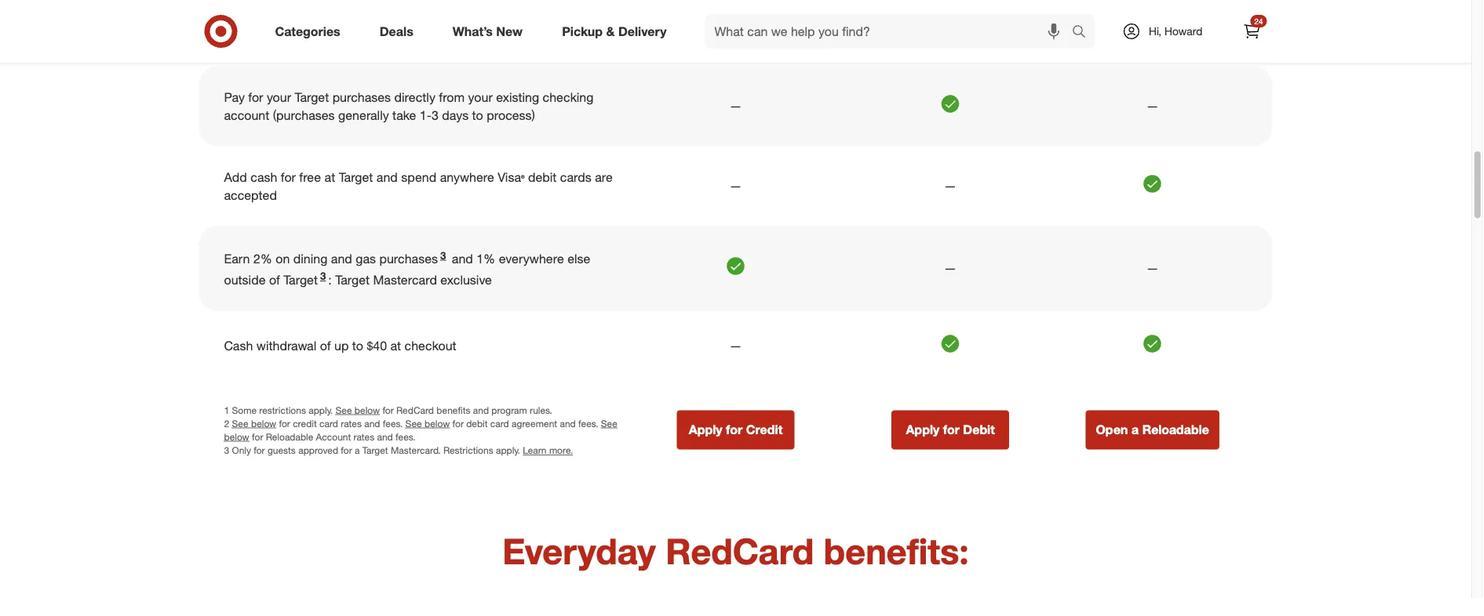 Task type: vqa. For each thing, say whether or not it's contained in the screenshot.
for Reloadable Account rates and fees.
yes



Task type: describe. For each thing, give the bounding box(es) containing it.
free
[[299, 169, 321, 185]]

to inside the pay for your target purchases directly from your existing checking account (purchases generally take 1-3 days to process)
[[472, 108, 483, 123]]

0 horizontal spatial reloadable
[[266, 431, 313, 443]]

and inside "earn 2% on dining and gas purchases 3"
[[331, 252, 352, 267]]

2%
[[253, 252, 272, 267]]

see right 2
[[232, 418, 248, 430]]

1 for 1 some restrictions apply. see below for redcard benefits and program rules. 2 see below for credit card rates and fees. see below for debit card agreement and fees.
[[224, 404, 229, 416]]

only
[[232, 445, 251, 457]]

$40
[[367, 339, 387, 354]]

and 1% everywhere else outside of target
[[224, 252, 590, 288]]

pickup
[[562, 24, 603, 39]]

1%
[[476, 252, 495, 267]]

for inside the pay for your target purchases directly from your existing checking account (purchases generally take 1-3 days to process)
[[248, 90, 263, 105]]

2 card from the left
[[490, 418, 509, 430]]

for down account
[[341, 445, 352, 457]]

days inside more return time at target — get an additional 30 days for returns and exchanges
[[502, 7, 528, 22]]

delivery
[[618, 24, 667, 39]]

on
[[276, 252, 290, 267]]

for down benefits
[[452, 418, 464, 430]]

open
[[1096, 423, 1128, 438]]

credit
[[293, 418, 317, 430]]

cash
[[224, 339, 253, 354]]

1 vertical spatial redcard
[[666, 530, 814, 573]]

some
[[232, 404, 257, 416]]

hi,
[[1149, 24, 1161, 38]]

search
[[1065, 25, 1102, 40]]

redcard inside 1 some restrictions apply. see below for redcard benefits and program rules. 2 see below for credit card rates and fees. see below for debit card agreement and fees.
[[396, 404, 434, 416]]

for down 'some'
[[252, 431, 263, 443]]

apply for apply for credit
[[689, 423, 722, 438]]

pickup & delivery
[[562, 24, 667, 39]]

time
[[293, 7, 318, 22]]

account
[[224, 108, 269, 123]]

2 your from the left
[[468, 90, 493, 105]]

everyday redcard benefits:
[[502, 530, 969, 573]]

:
[[328, 272, 332, 288]]

checkout
[[405, 339, 456, 354]]

deals link
[[366, 14, 433, 49]]

are
[[595, 169, 613, 185]]

everywhere
[[499, 252, 564, 267]]

what's new
[[453, 24, 523, 39]]

benefits
[[436, 404, 470, 416]]

what's
[[453, 24, 493, 39]]

open a reloadable
[[1096, 423, 1209, 438]]

see inside the see below
[[601, 418, 617, 430]]

account
[[316, 431, 351, 443]]

1 horizontal spatial apply.
[[496, 445, 520, 457]]

1-
[[420, 108, 432, 123]]

program
[[491, 404, 527, 416]]

pay for your target purchases directly from your existing checking account (purchases generally take 1-3 days to process)
[[224, 90, 594, 123]]

checking
[[543, 90, 594, 105]]

apply for debit
[[906, 423, 995, 438]]

credit
[[746, 423, 783, 438]]

get
[[387, 7, 405, 22]]

at inside the add cash for free at target and spend anywhere visa® debit cards are accepted
[[325, 169, 335, 185]]

debit
[[963, 423, 995, 438]]

see up account
[[335, 404, 352, 416]]

an
[[409, 7, 422, 22]]

gas
[[356, 252, 376, 267]]

and inside the add cash for free at target and spend anywhere visa® debit cards are accepted
[[377, 169, 398, 185]]

visa®
[[498, 169, 525, 185]]

rates inside 1 some restrictions apply. see below for redcard benefits and program rules. 2 see below for credit card rates and fees. see below for debit card agreement and fees.
[[341, 418, 362, 430]]

restrictions
[[259, 404, 306, 416]]

up
[[334, 339, 349, 354]]

earn 2% on dining and gas purchases 3
[[224, 249, 446, 267]]

and inside more return time at target — get an additional 30 days for returns and exchanges
[[593, 7, 614, 22]]

learn
[[523, 445, 547, 457]]

1 horizontal spatial of
[[320, 339, 331, 354]]

1 link
[[285, 25, 295, 43]]

3 only for guests approved for a target mastercard. restrictions apply. learn more.
[[224, 445, 573, 457]]

add
[[224, 169, 247, 185]]

take
[[392, 108, 416, 123]]

howard
[[1165, 24, 1203, 38]]

below down benefits
[[425, 418, 450, 430]]

exchanges
[[224, 28, 285, 43]]

exclusive
[[440, 272, 492, 288]]

withdrawal
[[256, 339, 316, 354]]

target inside the pay for your target purchases directly from your existing checking account (purchases generally take 1-3 days to process)
[[295, 90, 329, 105]]

apply for apply for debit
[[906, 423, 940, 438]]

for down restrictions
[[279, 418, 290, 430]]

earn
[[224, 252, 250, 267]]

add cash for free at target and spend anywhere visa® debit cards are accepted
[[224, 169, 613, 203]]

agreement
[[512, 418, 557, 430]]

24
[[1254, 16, 1263, 26]]

process)
[[487, 108, 535, 123]]

What can we help you find? suggestions appear below search field
[[705, 14, 1076, 49]]

debit inside the add cash for free at target and spend anywhere visa® debit cards are accepted
[[528, 169, 557, 185]]

categories
[[275, 24, 340, 39]]

cards
[[560, 169, 591, 185]]

dining
[[293, 252, 328, 267]]

target left mastercard.
[[362, 445, 388, 457]]

for up the see below at the left of the page
[[382, 404, 394, 416]]

spend
[[401, 169, 436, 185]]

apply for debit link
[[891, 411, 1009, 450]]

for left debit
[[943, 423, 960, 438]]



Task type: locate. For each thing, give the bounding box(es) containing it.
categories link
[[262, 14, 360, 49]]

returns
[[550, 7, 590, 22]]

3
[[432, 108, 439, 123], [440, 249, 446, 262], [320, 270, 326, 282], [224, 445, 229, 457]]

more.
[[549, 445, 573, 457]]

additional
[[426, 7, 481, 22]]

target up (purchases
[[295, 90, 329, 105]]

apply. up credit
[[309, 404, 333, 416]]

2 vertical spatial at
[[390, 339, 401, 354]]

0 vertical spatial days
[[502, 7, 528, 22]]

3 : target mastercard exclusive
[[320, 270, 492, 288]]

for inside more return time at target — get an additional 30 days for returns and exchanges
[[532, 7, 547, 22]]

your up (purchases
[[267, 90, 291, 105]]

0 vertical spatial of
[[269, 272, 280, 288]]

to right up
[[352, 339, 363, 354]]

mastercard.
[[391, 445, 441, 457]]

of
[[269, 272, 280, 288], [320, 339, 331, 354]]

cash withdrawal of up to $40 at checkout
[[224, 339, 456, 354]]

a down for reloadable account rates and fees.
[[355, 445, 360, 457]]

30
[[484, 7, 498, 22]]

3 link
[[438, 249, 448, 267], [318, 270, 328, 288]]

of down on
[[269, 272, 280, 288]]

return
[[257, 7, 290, 22]]

days down from
[[442, 108, 469, 123]]

cash
[[251, 169, 277, 185]]

and inside and 1% everywhere else outside of target
[[452, 252, 473, 267]]

target inside more return time at target — get an additional 30 days for returns and exchanges
[[335, 7, 370, 22]]

3 down "directly"
[[432, 108, 439, 123]]

0 horizontal spatial 3 link
[[318, 270, 328, 288]]

purchases
[[332, 90, 391, 105], [379, 252, 438, 267]]

rates right account
[[354, 431, 374, 443]]

purchases inside the pay for your target purchases directly from your existing checking account (purchases generally take 1-3 days to process)
[[332, 90, 391, 105]]

3 inside "earn 2% on dining and gas purchases 3"
[[440, 249, 446, 262]]

new
[[496, 24, 523, 39]]

(purchases
[[273, 108, 335, 123]]

benefits:
[[824, 530, 969, 573]]

days inside the pay for your target purchases directly from your existing checking account (purchases generally take 1-3 days to process)
[[442, 108, 469, 123]]

what's new link
[[439, 14, 542, 49]]

debit down benefits
[[466, 418, 488, 430]]

below up only
[[224, 431, 249, 443]]

1 down 'return'
[[287, 25, 293, 38]]

for left returns
[[532, 7, 547, 22]]

3 inside the pay for your target purchases directly from your existing checking account (purchases generally take 1-3 days to process)
[[432, 108, 439, 123]]

1 vertical spatial apply.
[[496, 445, 520, 457]]

&
[[606, 24, 615, 39]]

reloadable
[[1142, 423, 1209, 438], [266, 431, 313, 443]]

target down dining
[[283, 272, 318, 288]]

for left free
[[281, 169, 296, 185]]

fees.
[[383, 418, 403, 430], [578, 418, 598, 430], [396, 431, 416, 443]]

below
[[355, 404, 380, 416], [251, 418, 276, 430], [425, 418, 450, 430], [224, 431, 249, 443]]

0 vertical spatial a
[[1132, 423, 1139, 438]]

0 horizontal spatial 1
[[224, 404, 229, 416]]

target right free
[[339, 169, 373, 185]]

for
[[532, 7, 547, 22], [248, 90, 263, 105], [281, 169, 296, 185], [382, 404, 394, 416], [279, 418, 290, 430], [452, 418, 464, 430], [726, 423, 742, 438], [943, 423, 960, 438], [252, 431, 263, 443], [254, 445, 265, 457], [341, 445, 352, 457]]

0 horizontal spatial card
[[319, 418, 338, 430]]

accepted
[[224, 187, 277, 203]]

below down restrictions
[[251, 418, 276, 430]]

1 horizontal spatial debit
[[528, 169, 557, 185]]

1 apply from the left
[[689, 423, 722, 438]]

apply.
[[309, 404, 333, 416], [496, 445, 520, 457]]

to left process) at the left of the page
[[472, 108, 483, 123]]

card down program
[[490, 418, 509, 430]]

debit right visa® in the top of the page
[[528, 169, 557, 185]]

for left credit at the bottom right of page
[[726, 423, 742, 438]]

rules.
[[530, 404, 552, 416]]

hi, howard
[[1149, 24, 1203, 38]]

1 horizontal spatial days
[[502, 7, 528, 22]]

anywhere
[[440, 169, 494, 185]]

apply
[[689, 423, 722, 438], [906, 423, 940, 438]]

target right :
[[335, 272, 370, 288]]

apply left debit
[[906, 423, 940, 438]]

— inside more return time at target — get an additional 30 days for returns and exchanges
[[373, 7, 384, 22]]

1 horizontal spatial card
[[490, 418, 509, 430]]

apply left credit at the bottom right of page
[[689, 423, 722, 438]]

else
[[567, 252, 590, 267]]

0 vertical spatial apply.
[[309, 404, 333, 416]]

target
[[335, 7, 370, 22], [295, 90, 329, 105], [339, 169, 373, 185], [283, 272, 318, 288], [335, 272, 370, 288], [362, 445, 388, 457]]

pickup & delivery link
[[549, 14, 686, 49]]

for right only
[[254, 445, 265, 457]]

24 link
[[1235, 14, 1269, 49]]

open a reloadable link
[[1086, 411, 1219, 450]]

3 link up exclusive
[[438, 249, 448, 267]]

0 vertical spatial 1
[[287, 25, 293, 38]]

below up for reloadable account rates and fees.
[[355, 404, 380, 416]]

0 horizontal spatial of
[[269, 272, 280, 288]]

target inside and 1% everywhere else outside of target
[[283, 272, 318, 288]]

at right "$40"
[[390, 339, 401, 354]]

purchases up generally
[[332, 90, 391, 105]]

1 vertical spatial of
[[320, 339, 331, 354]]

1 vertical spatial days
[[442, 108, 469, 123]]

directly
[[394, 90, 435, 105]]

generally
[[338, 108, 389, 123]]

and
[[593, 7, 614, 22], [377, 169, 398, 185], [331, 252, 352, 267], [452, 252, 473, 267], [473, 404, 489, 416], [364, 418, 380, 430], [560, 418, 576, 430], [377, 431, 393, 443]]

1 horizontal spatial apply
[[906, 423, 940, 438]]

1 vertical spatial 3 link
[[318, 270, 328, 288]]

0 vertical spatial at
[[321, 7, 332, 22]]

0 horizontal spatial your
[[267, 90, 291, 105]]

for up account
[[248, 90, 263, 105]]

purchases up 3 : target mastercard exclusive on the left top
[[379, 252, 438, 267]]

see up mastercard.
[[405, 418, 422, 430]]

0 horizontal spatial apply.
[[309, 404, 333, 416]]

1 up 2
[[224, 404, 229, 416]]

redcard
[[396, 404, 434, 416], [666, 530, 814, 573]]

3 left :
[[320, 270, 326, 282]]

1 vertical spatial 1
[[224, 404, 229, 416]]

card up for reloadable account rates and fees.
[[319, 418, 338, 430]]

0 vertical spatial purchases
[[332, 90, 391, 105]]

everyday
[[502, 530, 656, 573]]

—
[[373, 7, 384, 22], [730, 99, 741, 114], [1147, 99, 1158, 114], [730, 178, 741, 194], [945, 178, 956, 194], [945, 261, 956, 276], [1147, 261, 1158, 276], [730, 339, 741, 354]]

0 horizontal spatial days
[[442, 108, 469, 123]]

1 horizontal spatial redcard
[[666, 530, 814, 573]]

0 horizontal spatial a
[[355, 445, 360, 457]]

1 vertical spatial a
[[355, 445, 360, 457]]

at
[[321, 7, 332, 22], [325, 169, 335, 185], [390, 339, 401, 354]]

3 inside 3 : target mastercard exclusive
[[320, 270, 326, 282]]

restrictions
[[443, 445, 493, 457]]

at right free
[[325, 169, 335, 185]]

1 card from the left
[[319, 418, 338, 430]]

from
[[439, 90, 465, 105]]

2 apply from the left
[[906, 423, 940, 438]]

0 horizontal spatial apply
[[689, 423, 722, 438]]

target left get
[[335, 7, 370, 22]]

a right open
[[1132, 423, 1139, 438]]

1 horizontal spatial 3 link
[[438, 249, 448, 267]]

apply. inside 1 some restrictions apply. see below for redcard benefits and program rules. 2 see below for credit card rates and fees. see below for debit card agreement and fees.
[[309, 404, 333, 416]]

rates up account
[[341, 418, 362, 430]]

0 vertical spatial debit
[[528, 169, 557, 185]]

for reloadable account rates and fees.
[[249, 431, 416, 443]]

3 left only
[[224, 445, 229, 457]]

of left up
[[320, 339, 331, 354]]

more return time at target — get an additional 30 days for returns and exchanges
[[224, 7, 614, 43]]

days
[[502, 7, 528, 22], [442, 108, 469, 123]]

target inside 3 : target mastercard exclusive
[[335, 272, 370, 288]]

0 vertical spatial 3 link
[[438, 249, 448, 267]]

1 some restrictions apply. see below for redcard benefits and program rules. 2 see below for credit card rates and fees. see below for debit card agreement and fees.
[[224, 404, 598, 430]]

1 vertical spatial rates
[[354, 431, 374, 443]]

1 horizontal spatial a
[[1132, 423, 1139, 438]]

at inside more return time at target — get an additional 30 days for returns and exchanges
[[321, 7, 332, 22]]

reloadable right open
[[1142, 423, 1209, 438]]

apply. left learn
[[496, 445, 520, 457]]

target inside the add cash for free at target and spend anywhere visa® debit cards are accepted
[[339, 169, 373, 185]]

of inside and 1% everywhere else outside of target
[[269, 272, 280, 288]]

days up new
[[502, 7, 528, 22]]

1 inside 1 some restrictions apply. see below for redcard benefits and program rules. 2 see below for credit card rates and fees. see below for debit card agreement and fees.
[[224, 404, 229, 416]]

debit
[[528, 169, 557, 185], [466, 418, 488, 430]]

see
[[335, 404, 352, 416], [232, 418, 248, 430], [405, 418, 422, 430], [601, 418, 617, 430]]

at right time
[[321, 7, 332, 22]]

purchases inside "earn 2% on dining and gas purchases 3"
[[379, 252, 438, 267]]

existing
[[496, 90, 539, 105]]

for inside the add cash for free at target and spend anywhere visa® debit cards are accepted
[[281, 169, 296, 185]]

deals
[[380, 24, 413, 39]]

your
[[267, 90, 291, 105], [468, 90, 493, 105]]

1 vertical spatial at
[[325, 169, 335, 185]]

your right from
[[468, 90, 493, 105]]

debit inside 1 some restrictions apply. see below for redcard benefits and program rules. 2 see below for credit card rates and fees. see below for debit card agreement and fees.
[[466, 418, 488, 430]]

0 vertical spatial redcard
[[396, 404, 434, 416]]

3 up exclusive
[[440, 249, 446, 262]]

0 horizontal spatial to
[[352, 339, 363, 354]]

1 vertical spatial purchases
[[379, 252, 438, 267]]

1 your from the left
[[267, 90, 291, 105]]

more
[[224, 7, 253, 22]]

rates
[[341, 418, 362, 430], [354, 431, 374, 443]]

apply for credit link
[[677, 411, 795, 450]]

0 vertical spatial rates
[[341, 418, 362, 430]]

reloadable up guests
[[266, 431, 313, 443]]

mastercard
[[373, 272, 437, 288]]

see below
[[224, 418, 617, 443]]

0 vertical spatial to
[[472, 108, 483, 123]]

1 vertical spatial to
[[352, 339, 363, 354]]

see right agreement
[[601, 418, 617, 430]]

search button
[[1065, 14, 1102, 52]]

apply for credit
[[689, 423, 783, 438]]

outside
[[224, 272, 266, 288]]

0 horizontal spatial debit
[[466, 418, 488, 430]]

below inside the see below
[[224, 431, 249, 443]]

reloadable inside open a reloadable link
[[1142, 423, 1209, 438]]

pay
[[224, 90, 245, 105]]

guests
[[268, 445, 296, 457]]

1 horizontal spatial to
[[472, 108, 483, 123]]

1 for 1
[[287, 25, 293, 38]]

1 horizontal spatial 1
[[287, 25, 293, 38]]

1 horizontal spatial reloadable
[[1142, 423, 1209, 438]]

1 horizontal spatial your
[[468, 90, 493, 105]]

approved
[[298, 445, 338, 457]]

2
[[224, 418, 229, 430]]

0 horizontal spatial redcard
[[396, 404, 434, 416]]

3 link down dining
[[318, 270, 328, 288]]

1 vertical spatial debit
[[466, 418, 488, 430]]



